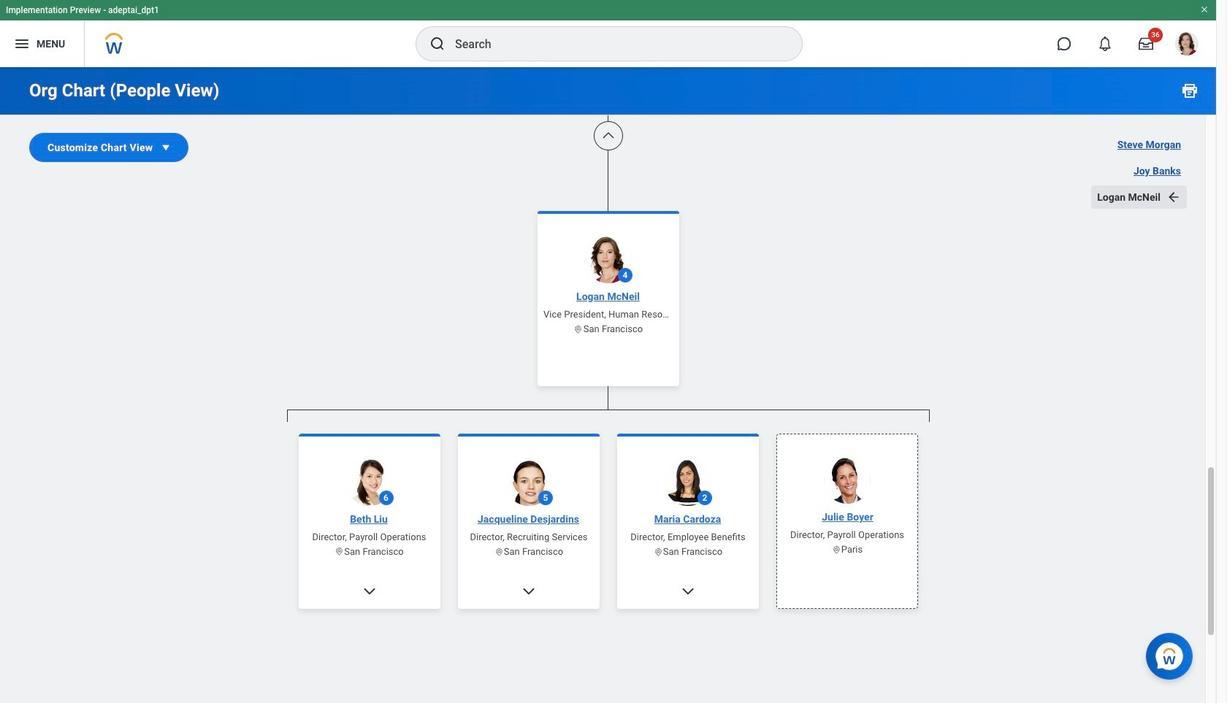 Task type: describe. For each thing, give the bounding box(es) containing it.
1 horizontal spatial location image
[[654, 547, 663, 557]]

2 chevron down image from the left
[[521, 584, 536, 599]]

caret down image
[[159, 140, 173, 155]]

0 horizontal spatial location image
[[574, 325, 583, 334]]

justify image
[[13, 35, 31, 53]]

arrow left image
[[1167, 190, 1182, 205]]

notifications large image
[[1099, 37, 1113, 51]]

search image
[[429, 35, 447, 53]]

inbox large image
[[1139, 37, 1154, 51]]



Task type: vqa. For each thing, say whether or not it's contained in the screenshot.
the Export to Worksheets icon
no



Task type: locate. For each thing, give the bounding box(es) containing it.
location image
[[335, 547, 344, 557], [494, 547, 504, 557]]

3 chevron down image from the left
[[681, 584, 695, 599]]

close environment banner image
[[1201, 5, 1210, 14]]

1 horizontal spatial location image
[[494, 547, 504, 557]]

location image for 1st chevron down image from the left
[[335, 547, 344, 557]]

2 horizontal spatial chevron down image
[[681, 584, 695, 599]]

2 horizontal spatial location image
[[832, 545, 841, 555]]

logan mcneil, logan mcneil, 4 direct reports element
[[287, 422, 930, 704]]

1 horizontal spatial chevron down image
[[521, 584, 536, 599]]

Search Workday  search field
[[455, 28, 773, 60]]

main content
[[0, 0, 1217, 704]]

print org chart image
[[1182, 82, 1199, 99]]

location image
[[574, 325, 583, 334], [832, 545, 841, 555], [654, 547, 663, 557]]

1 chevron down image from the left
[[362, 584, 377, 599]]

chevron down image
[[362, 584, 377, 599], [521, 584, 536, 599], [681, 584, 695, 599]]

2 location image from the left
[[494, 547, 504, 557]]

chevron up image
[[601, 129, 616, 143]]

location image for second chevron down image from right
[[494, 547, 504, 557]]

0 horizontal spatial location image
[[335, 547, 344, 557]]

profile logan mcneil image
[[1176, 32, 1199, 59]]

banner
[[0, 0, 1217, 67]]

1 location image from the left
[[335, 547, 344, 557]]

0 horizontal spatial chevron down image
[[362, 584, 377, 599]]



